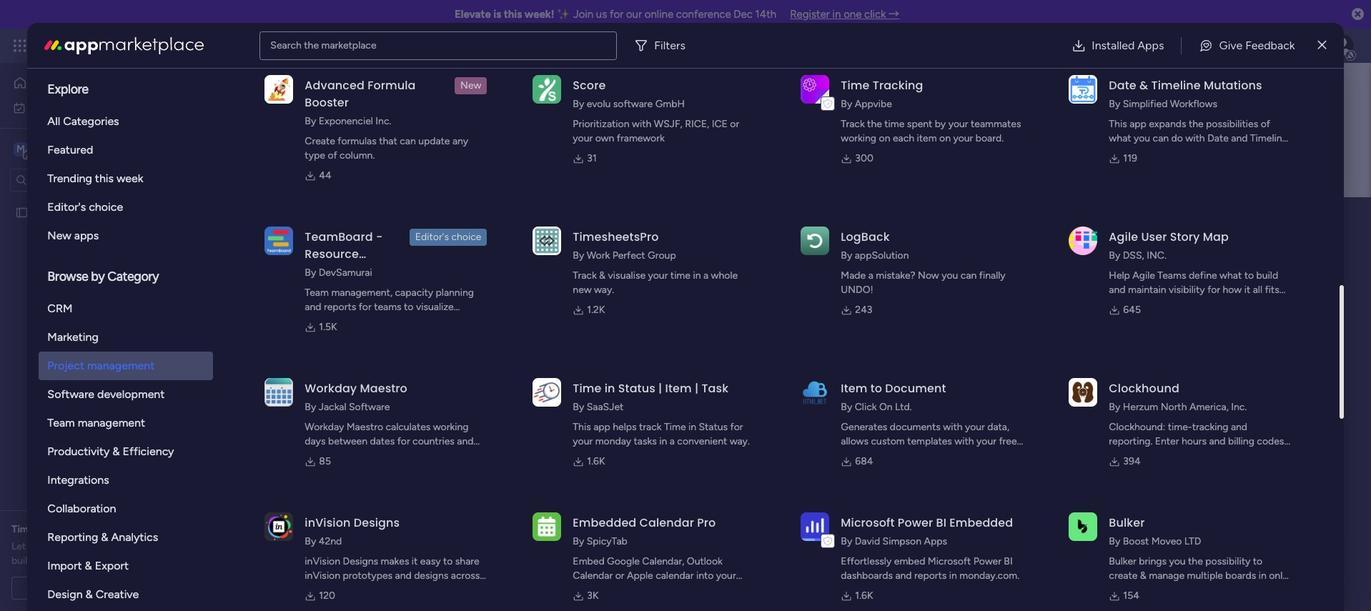 Task type: vqa. For each thing, say whether or not it's contained in the screenshot.


Task type: locate. For each thing, give the bounding box(es) containing it.
1 vertical spatial designs
[[343, 555, 378, 568]]

timesheetspro
[[573, 229, 659, 245]]

working up countries
[[433, 421, 469, 433]]

help inside help agile teams define what to build and maintain visibility for how it all fits together.
[[1109, 269, 1130, 282]]

1 horizontal spatial boards
[[603, 584, 634, 596]]

apps right notifications image
[[1137, 38, 1164, 52]]

boost
[[1123, 535, 1149, 548]]

made a mistake? now you can finally undo!
[[841, 269, 1006, 296]]

243
[[855, 304, 872, 316]]

invision inside invision designs by 42nd
[[305, 515, 351, 531]]

0 vertical spatial item
[[917, 132, 937, 144]]

in left whole
[[693, 269, 701, 282]]

app logo image
[[265, 75, 293, 103], [533, 75, 561, 103], [801, 75, 829, 103], [1069, 75, 1098, 103], [265, 226, 293, 255], [533, 226, 561, 255], [801, 226, 829, 255], [1069, 226, 1098, 255], [265, 378, 293, 407], [533, 378, 561, 407], [801, 378, 829, 407], [1069, 378, 1098, 407], [265, 512, 293, 541], [533, 512, 561, 541], [801, 512, 829, 541], [1069, 512, 1098, 541]]

in left 'only'
[[1259, 570, 1266, 582]]

1 horizontal spatial inc.
[[1231, 401, 1247, 413]]

calendar,
[[642, 555, 684, 568]]

this down saasjet
[[573, 421, 591, 433]]

task
[[702, 380, 728, 397]]

the up multiple
[[1188, 555, 1203, 568]]

| up track
[[658, 380, 662, 397]]

monday.com.
[[959, 570, 1019, 582]]

view
[[1155, 450, 1176, 462]]

formula
[[368, 77, 416, 94]]

app logo image left the spicytab
[[533, 512, 561, 541]]

time inside time tracking by appvibe
[[841, 77, 870, 94]]

3 invision from the top
[[305, 570, 340, 582]]

item
[[917, 132, 937, 144], [1133, 450, 1153, 462]]

0 horizontal spatial embedded
[[573, 515, 636, 531]]

0 horizontal spatial way.
[[594, 284, 614, 296]]

& for creative
[[85, 588, 93, 601]]

reporting.
[[1109, 435, 1153, 447]]

invision for invision designs makes it easy to share invision prototypes and designs across your organization.
[[305, 555, 340, 568]]

main workspace up description
[[357, 202, 540, 235]]

designs for invision designs makes it easy to share invision prototypes and designs across your organization.
[[343, 555, 378, 568]]

1 vertical spatial power
[[973, 555, 1001, 568]]

to inside bulker brings you the possibility to create & manage multiple boards in only a few clicks!
[[1253, 555, 1262, 568]]

2 invision from the top
[[305, 555, 340, 568]]

time up saasjet
[[573, 380, 602, 397]]

microsoft up david
[[841, 515, 895, 531]]

dss,
[[1123, 249, 1144, 262]]

645
[[1123, 304, 1141, 316]]

1 horizontal spatial main workspace
[[357, 202, 540, 235]]

apps inside 'microsoft power bi embedded by david simpson apps'
[[924, 535, 947, 548]]

maestro for workday maestro calculates working days between dates for countries and locales around the world.
[[347, 421, 383, 433]]

to inside invision designs makes it easy to share invision prototypes and designs across your organization.
[[443, 555, 453, 568]]

working up '300'
[[841, 132, 876, 144]]

give feedback button
[[1188, 31, 1306, 60]]

your left organization.
[[305, 584, 325, 596]]

inc. up 'that'
[[376, 115, 391, 127]]

0 horizontal spatial software
[[47, 387, 94, 401]]

timeline down possibilities
[[1250, 132, 1288, 144]]

item down the reporting.
[[1133, 450, 1153, 462]]

0 horizontal spatial help
[[1109, 269, 1130, 282]]

and inside effortlessly embed microsoft power bi dashboards and reports in monday.com.
[[895, 570, 912, 582]]

define
[[1189, 269, 1217, 282]]

boards down possibility
[[1225, 570, 1256, 582]]

fits
[[1265, 284, 1279, 296]]

0 vertical spatial designs
[[354, 515, 400, 531]]

2 vertical spatial this
[[477, 322, 493, 335]]

it left the all at the top right
[[1244, 284, 1250, 296]]

of right possibilities
[[1261, 118, 1270, 130]]

bulker for bulker by boost moveo ltd
[[1109, 515, 1145, 531]]

microsoft inside 'microsoft power bi embedded by david simpson apps'
[[841, 515, 895, 531]]

appsolution
[[855, 249, 909, 262]]

track
[[639, 421, 662, 433]]

of inside this app expands the possibilities of what you can do with date and timeline columns.
[[1261, 118, 1270, 130]]

1 vertical spatial main
[[357, 202, 412, 235]]

app
[[1129, 118, 1146, 130], [593, 421, 610, 433]]

by up create
[[305, 115, 316, 127]]

boards inside bulker brings you the possibility to create & manage multiple boards in only a few clicks!
[[1225, 570, 1256, 582]]

what up columns.
[[1109, 132, 1131, 144]]

1 vertical spatial or
[[1178, 450, 1188, 462]]

a inside button
[[91, 582, 96, 594]]

and down makes
[[395, 570, 412, 582]]

a inside the made a mistake? now you can finally undo!
[[868, 269, 873, 282]]

dapulse x slim image
[[1318, 37, 1326, 54]]

by left evolu
[[573, 98, 584, 110]]

by up embed
[[573, 535, 584, 548]]

item to document by click on ltd.
[[841, 380, 946, 413]]

0 vertical spatial main workspace
[[33, 142, 117, 155]]

1 vertical spatial status
[[699, 421, 728, 433]]

2 bulker from the top
[[1109, 555, 1136, 568]]

can inside the made a mistake? now you can finally undo!
[[961, 269, 977, 282]]

work up home button at the left of the page
[[115, 37, 141, 54]]

and down embed
[[895, 570, 912, 582]]

easy
[[420, 555, 441, 568]]

jackal
[[319, 401, 346, 413]]

with up templates
[[943, 421, 963, 433]]

filters
[[654, 38, 685, 52]]

2 vertical spatial invision
[[305, 570, 340, 582]]

& inside date & timeline mutations by simplified workflows
[[1139, 77, 1148, 94]]

0 vertical spatial timeline
[[1151, 77, 1201, 94]]

visualise
[[608, 269, 646, 282]]

this for date & timeline mutations
[[1109, 118, 1127, 130]]

and down tracking
[[1209, 435, 1226, 447]]

track
[[841, 118, 865, 130], [573, 269, 597, 282]]

maestro inside workday maestro by jackal software
[[360, 380, 407, 397]]

the inside bulker brings you the possibility to create & manage multiple boards in only a few clicks!
[[1188, 555, 1203, 568]]

1 horizontal spatial by
[[935, 118, 946, 130]]

0 horizontal spatial 1.6k
[[587, 455, 605, 467]]

1 item from the left
[[665, 380, 692, 397]]

0 vertical spatial power
[[898, 515, 933, 531]]

0 horizontal spatial date
[[1109, 77, 1136, 94]]

track inside track & visualise your time in a whole new way.
[[573, 269, 597, 282]]

can inside create formulas that can update any type of column.
[[400, 135, 416, 147]]

microsoft inside effortlessly embed microsoft power bi dashboards and reports in monday.com.
[[928, 555, 971, 568]]

1 horizontal spatial it
[[1244, 284, 1250, 296]]

this up columns.
[[1109, 118, 1127, 130]]

team inside team management, capacity planning and reports for teams to visualize projects and team's time.
[[305, 287, 329, 299]]

one
[[844, 8, 862, 21]]

reporting
[[47, 530, 98, 544]]

and up the together.
[[1109, 284, 1125, 296]]

a inside track & visualise your time in a whole new way.
[[703, 269, 708, 282]]

0 vertical spatial what
[[1109, 132, 1131, 144]]

my work button
[[9, 96, 154, 119]]

time right track
[[664, 421, 686, 433]]

dashboards inside effortlessly embed microsoft power bi dashboards and reports in monday.com.
[[841, 570, 893, 582]]

2 horizontal spatial can
[[1153, 132, 1169, 144]]

the down workflows on the top right
[[1189, 118, 1203, 130]]

0 vertical spatial working
[[841, 132, 876, 144]]

you inside bulker brings you the possibility to create & manage multiple boards in only a few clicks!
[[1169, 555, 1186, 568]]

maestro up between
[[347, 421, 383, 433]]

build
[[1256, 269, 1278, 282]]

1 horizontal spatial of
[[328, 149, 337, 162]]

management,
[[331, 287, 392, 299]]

boards
[[309, 288, 344, 302], [1225, 570, 1256, 582]]

export
[[95, 559, 129, 573]]

designs inside invision designs by 42nd
[[354, 515, 400, 531]]

1 vertical spatial bulker
[[1109, 555, 1136, 568]]

1 horizontal spatial working
[[841, 132, 876, 144]]

2 horizontal spatial this
[[504, 8, 522, 21]]

team up productivity
[[47, 416, 75, 430]]

america,
[[1189, 401, 1229, 413]]

item inside clockhound: time-tracking and reporting. enter hours and billing codes from item view or mobile.
[[1133, 450, 1153, 462]]

to up the all at the top right
[[1244, 269, 1254, 282]]

for inside team management, capacity planning and reports for teams to visualize projects and team's time.
[[359, 301, 371, 313]]

& up charge
[[101, 530, 108, 544]]

1.6k down saasjet
[[587, 455, 605, 467]]

1 invision from the top
[[305, 515, 351, 531]]

dates
[[370, 435, 395, 447]]

search the marketplace
[[270, 39, 376, 51]]

work up all
[[48, 101, 69, 113]]

or inside the embed google calendar, outlook calendar or apple calendar into your items, boards and widgets
[[615, 570, 624, 582]]

and inside workday maestro calculates working days between dates for countries and locales around the world.
[[457, 435, 473, 447]]

billing
[[1228, 435, 1254, 447]]

team management, capacity planning and reports for teams to visualize projects and team's time.
[[305, 287, 474, 327]]

2 vertical spatial management
[[78, 416, 145, 430]]

item left task
[[665, 380, 692, 397]]

and down possibilities
[[1231, 132, 1248, 144]]

booster
[[305, 94, 349, 111]]

in up convenient
[[688, 421, 696, 433]]

1 horizontal spatial |
[[695, 380, 699, 397]]

designs inside invision designs makes it easy to share invision prototypes and designs across your organization.
[[343, 555, 378, 568]]

1 horizontal spatial on
[[939, 132, 951, 144]]

your inside this app helps track time in status for your monday tasks in a convenient way.
[[573, 435, 593, 447]]

a right made on the top right of page
[[868, 269, 873, 282]]

& for visualise
[[599, 269, 606, 282]]

your right into
[[716, 570, 736, 582]]

0 horizontal spatial microsoft
[[841, 515, 895, 531]]

by inside time in status | item | task by saasjet
[[573, 401, 584, 413]]

embedded up the monday.com.
[[949, 515, 1013, 531]]

way. right convenient
[[730, 435, 750, 447]]

agile up maintain
[[1132, 269, 1155, 282]]

our up so
[[28, 540, 43, 553]]

reports up projects
[[324, 301, 356, 313]]

1 vertical spatial way.
[[730, 435, 750, 447]]

app logo image for workday maestro
[[265, 378, 293, 407]]

power
[[898, 515, 933, 531], [973, 555, 1001, 568]]

bi up the monday.com.
[[1004, 555, 1013, 568]]

workspace selection element
[[14, 140, 119, 159]]

to up time.
[[404, 301, 413, 313]]

app logo image for time in status | item | task
[[533, 378, 561, 407]]

by right browse
[[91, 269, 105, 284]]

item up 'click'
[[841, 380, 867, 397]]

by inside logback by appsolution
[[841, 249, 852, 262]]

trending
[[47, 172, 92, 185]]

0 vertical spatial calendar
[[639, 515, 694, 531]]

1 horizontal spatial 1.6k
[[855, 590, 873, 602]]

track up new
[[573, 269, 597, 282]]

app logo image for logback
[[801, 226, 829, 255]]

calendar inside the embed google calendar, outlook calendar or apple calendar into your items, boards and widgets
[[573, 570, 613, 582]]

by left david
[[841, 535, 852, 548]]

your inside the embed google calendar, outlook calendar or apple calendar into your items, boards and widgets
[[716, 570, 736, 582]]

0 horizontal spatial or
[[615, 570, 624, 582]]

inc. inside clockhound by herzum north america, inc.
[[1231, 401, 1247, 413]]

monday inside this app helps track time in status for your monday tasks in a convenient way.
[[595, 435, 631, 447]]

convenient
[[677, 435, 727, 447]]

new for new apps
[[47, 229, 71, 242]]

1 vertical spatial bi
[[1004, 555, 1013, 568]]

0 horizontal spatial editor's choice
[[47, 200, 123, 214]]

reports down embed
[[914, 570, 947, 582]]

a inside bulker brings you the possibility to create & manage multiple boards in only a few clicks!
[[1109, 584, 1114, 596]]

by inside 'score by evolu software gmbh'
[[573, 98, 584, 110]]

designs
[[354, 515, 400, 531], [343, 555, 378, 568]]

into
[[696, 570, 714, 582]]

0 vertical spatial it
[[1244, 284, 1250, 296]]

maestro up calculates
[[360, 380, 407, 397]]

& for export
[[85, 559, 92, 573]]

0 vertical spatial this
[[1109, 118, 1127, 130]]

to inside help agile teams define what to build and maintain visibility for how it all fits together.
[[1244, 269, 1254, 282]]

power up simpson
[[898, 515, 933, 531]]

main right workspace image
[[33, 142, 58, 155]]

boards down "planning" on the top of the page
[[309, 288, 344, 302]]

this
[[1109, 118, 1127, 130], [573, 421, 591, 433]]

clockhound: time-tracking and reporting. enter hours and billing codes from item view or mobile.
[[1109, 421, 1284, 462]]

search
[[270, 39, 302, 51]]

0 vertical spatial boards
[[309, 288, 344, 302]]

this for time in status | item | task
[[573, 421, 591, 433]]

1 vertical spatial editor's choice
[[415, 231, 481, 243]]

calendar down embed
[[573, 570, 613, 582]]

0 vertical spatial invision
[[305, 515, 351, 531]]

1 horizontal spatial editor's choice
[[415, 231, 481, 243]]

1 horizontal spatial app
[[1129, 118, 1146, 130]]

0 horizontal spatial status
[[618, 380, 655, 397]]

brad klo image
[[1331, 34, 1354, 57]]

work inside button
[[48, 101, 69, 113]]

so
[[34, 555, 44, 567]]

1 horizontal spatial item
[[841, 380, 867, 397]]

embedded up the spicytab
[[573, 515, 636, 531]]

1 vertical spatial maestro
[[347, 421, 383, 433]]

new apps
[[47, 229, 99, 242]]

software down project on the left bottom of the page
[[47, 387, 94, 401]]

time inside the time for an expert review let our experts review what you've built so far. free of charge
[[11, 523, 34, 535]]

of inside the time for an expert review let our experts review what you've built so far. free of charge
[[85, 555, 95, 567]]

workday inside workday maestro by jackal software
[[305, 380, 357, 397]]

1 horizontal spatial timeline
[[1250, 132, 1288, 144]]

of right type
[[328, 149, 337, 162]]

on left each
[[879, 132, 890, 144]]

to right easy
[[443, 555, 453, 568]]

app logo image left work
[[533, 226, 561, 255]]

1 vertical spatial boards
[[603, 584, 634, 596]]

0 horizontal spatial can
[[400, 135, 416, 147]]

2 item from the left
[[841, 380, 867, 397]]

what inside this app expands the possibilities of what you can do with date and timeline columns.
[[1109, 132, 1131, 144]]

our inside the time for an expert review let our experts review what you've built so far. free of charge
[[28, 540, 43, 553]]

1 horizontal spatial this
[[1109, 118, 1127, 130]]

marketplace
[[321, 39, 376, 51]]

it left easy
[[412, 555, 418, 568]]

0 vertical spatial this
[[504, 8, 522, 21]]

review up charge
[[98, 523, 129, 535]]

timeline up workflows on the top right
[[1151, 77, 1201, 94]]

installed
[[1092, 38, 1135, 52]]

1.6k for time
[[587, 455, 605, 467]]

to up the help button at the right bottom
[[1253, 555, 1262, 568]]

0 vertical spatial microsoft
[[841, 515, 895, 531]]

0 vertical spatial time
[[884, 118, 905, 130]]

time for an expert review let our experts review what you've built so far. free of charge
[[11, 523, 167, 567]]

you up columns.
[[1134, 132, 1150, 144]]

0 horizontal spatial of
[[85, 555, 95, 567]]

teams
[[1158, 269, 1186, 282]]

option
[[0, 199, 182, 202]]

workspace image
[[14, 141, 28, 157]]

1 vertical spatial 1.6k
[[855, 590, 873, 602]]

by left 42nd
[[305, 535, 316, 548]]

or inside clockhound: time-tracking and reporting. enter hours and billing codes from item view or mobile.
[[1178, 450, 1188, 462]]

tracking
[[873, 77, 923, 94]]

in inside effortlessly embed microsoft power bi dashboards and reports in monday.com.
[[949, 570, 957, 582]]

finally
[[979, 269, 1006, 282]]

in inside time in status | item | task by saasjet
[[605, 380, 615, 397]]

by right the spent
[[935, 118, 946, 130]]

& inside bulker brings you the possibility to create & manage multiple boards in only a few clicks!
[[1140, 570, 1146, 582]]

& left efficiency
[[112, 445, 120, 458]]

app logo image for item to document
[[801, 378, 829, 407]]

with inside this app expands the possibilities of what you can do with date and timeline columns.
[[1185, 132, 1205, 144]]

0 horizontal spatial team
[[47, 416, 75, 430]]

notifications image
[[1120, 39, 1134, 53]]

0 horizontal spatial reports
[[324, 301, 356, 313]]

track for tracking
[[841, 118, 865, 130]]

and inside help agile teams define what to build and maintain visibility for how it all fits together.
[[1109, 284, 1125, 296]]

way. up '1.2k'
[[594, 284, 614, 296]]

14th
[[755, 8, 776, 21]]

few
[[1116, 584, 1133, 596]]

1 vertical spatial this
[[573, 421, 591, 433]]

to for agile user story map
[[1244, 269, 1254, 282]]

you right the now
[[942, 269, 958, 282]]

0 horizontal spatial work
[[48, 101, 69, 113]]

0 vertical spatial main
[[33, 142, 58, 155]]

workday inside workday maestro calculates working days between dates for countries and locales around the world.
[[305, 421, 344, 433]]

1 vertical spatial main workspace
[[357, 202, 540, 235]]

this inside this app helps track time in status for your monday tasks in a convenient way.
[[573, 421, 591, 433]]

by left 'click'
[[841, 401, 852, 413]]

column.
[[340, 149, 375, 162]]

1 embedded from the left
[[573, 515, 636, 531]]

0 horizontal spatial this
[[573, 421, 591, 433]]

1 vertical spatial by
[[91, 269, 105, 284]]

by inside 'microsoft power bi embedded by david simpson apps'
[[841, 535, 852, 548]]

-
[[376, 229, 383, 245]]

all
[[1253, 284, 1262, 296]]

1 vertical spatial track
[[573, 269, 597, 282]]

1 vertical spatial boards
[[1225, 570, 1256, 582]]

this app expands the possibilities of what you can do with date and timeline columns.
[[1109, 118, 1288, 159]]

management for project management
[[87, 359, 155, 372]]

0 horizontal spatial boards
[[309, 288, 344, 302]]

0 horizontal spatial item
[[665, 380, 692, 397]]

1 vertical spatial help
[[1262, 575, 1287, 589]]

item inside time in status | item | task by saasjet
[[665, 380, 692, 397]]

calendar up calendar,
[[639, 515, 694, 531]]

app logo image left 42nd
[[265, 512, 293, 541]]

your left data,
[[965, 421, 985, 433]]

a down 'import & export'
[[91, 582, 96, 594]]

embed
[[894, 555, 925, 568]]

42nd
[[319, 535, 342, 548]]

editor's right -
[[415, 231, 449, 243]]

bulker brings you the possibility to create & manage multiple boards in only a few clicks!
[[1109, 555, 1288, 596]]

3k
[[587, 590, 599, 602]]

0 vertical spatial apps
[[1137, 38, 1164, 52]]

1.6k down effortlessly
[[855, 590, 873, 602]]

by left herzum
[[1109, 401, 1120, 413]]

0 vertical spatial monday
[[64, 37, 113, 54]]

date down possibilities
[[1207, 132, 1229, 144]]

tracking
[[1192, 421, 1228, 433]]

1 vertical spatial date
[[1207, 132, 1229, 144]]

1 vertical spatial reports
[[914, 570, 947, 582]]

2 | from the left
[[695, 380, 699, 397]]

bulker up create
[[1109, 555, 1136, 568]]

apps image
[[1214, 39, 1229, 53]]

1.6k
[[587, 455, 605, 467], [855, 590, 873, 602]]

1 horizontal spatial apps
[[1137, 38, 1164, 52]]

status up saasjet
[[618, 380, 655, 397]]

home
[[33, 76, 60, 89]]

track inside track the time spent by your teammates working on each item on your board.
[[841, 118, 865, 130]]

microsoft down 'microsoft power bi embedded by david simpson apps'
[[928, 555, 971, 568]]

makes
[[381, 555, 409, 568]]

to for bulker
[[1253, 555, 1262, 568]]

app logo image left boost
[[1069, 512, 1098, 541]]

0 horizontal spatial dashboards
[[322, 322, 374, 335]]

us
[[596, 8, 607, 21]]

teamboard - resource planning
[[305, 229, 383, 279]]

2 workday from the top
[[305, 421, 344, 433]]

by devsamurai
[[305, 267, 372, 279]]

can left finally
[[961, 269, 977, 282]]

1 horizontal spatial bi
[[1004, 555, 1013, 568]]

maestro for workday maestro by jackal software
[[360, 380, 407, 397]]

0 vertical spatial inc.
[[376, 115, 391, 127]]

possibilities
[[1206, 118, 1258, 130]]

1 horizontal spatial embedded
[[949, 515, 1013, 531]]

0 vertical spatial 1.6k
[[587, 455, 605, 467]]

timesheetspro by work perfect group
[[573, 229, 676, 262]]

by inside item to document by click on ltd.
[[841, 401, 852, 413]]

1 horizontal spatial main
[[357, 202, 412, 235]]

1 workday from the top
[[305, 380, 357, 397]]

to inside item to document by click on ltd.
[[870, 380, 882, 397]]

0 horizontal spatial our
[[28, 540, 43, 553]]

way. inside this app helps track time in status for your monday tasks in a convenient way.
[[730, 435, 750, 447]]

0 vertical spatial workday
[[305, 380, 357, 397]]

test list box
[[0, 197, 182, 417]]

bulker up boost
[[1109, 515, 1145, 531]]

designs up makes
[[354, 515, 400, 531]]

meeting
[[99, 582, 136, 594]]

featured
[[47, 143, 93, 157]]

0 vertical spatial our
[[626, 8, 642, 21]]

the down the "appvibe"
[[867, 118, 882, 130]]

1 horizontal spatial or
[[730, 118, 739, 130]]

our left online
[[626, 8, 642, 21]]

browse by category
[[47, 269, 159, 284]]

team's
[[363, 315, 393, 327]]

team down "planning" on the top of the page
[[305, 287, 329, 299]]

agile
[[1109, 229, 1138, 245], [1132, 269, 1155, 282]]

1 horizontal spatial microsoft
[[928, 555, 971, 568]]

agile inside agile user story map by dss, inc.
[[1109, 229, 1138, 245]]

app inside this app expands the possibilities of what you can do with date and timeline columns.
[[1129, 118, 1146, 130]]

saasjet
[[587, 401, 624, 413]]

editor's down search in workspace field
[[47, 200, 86, 214]]

by left saasjet
[[573, 401, 584, 413]]

& for efficiency
[[112, 445, 120, 458]]

1 horizontal spatial time
[[884, 118, 905, 130]]

1 bulker from the top
[[1109, 515, 1145, 531]]

teamboard
[[305, 229, 373, 245]]

clicks!
[[1136, 584, 1164, 596]]

in left the monday.com.
[[949, 570, 957, 582]]

0 horizontal spatial apps
[[924, 535, 947, 548]]

0 horizontal spatial calendar
[[573, 570, 613, 582]]

import
[[47, 559, 82, 573]]

codes
[[1257, 435, 1284, 447]]

1 vertical spatial calendar
[[573, 570, 613, 582]]

1 vertical spatial new
[[47, 229, 71, 242]]

1 horizontal spatial software
[[349, 401, 390, 413]]

workday for workday maestro calculates working days between dates for countries and locales around the world.
[[305, 421, 344, 433]]

working inside workday maestro calculates working days between dates for countries and locales around the world.
[[433, 421, 469, 433]]

2 embedded from the left
[[949, 515, 1013, 531]]

0 vertical spatial way.
[[594, 284, 614, 296]]

by inside date & timeline mutations by simplified workflows
[[1109, 98, 1120, 110]]



Task type: describe. For each thing, give the bounding box(es) containing it.
status inside this app helps track time in status for your monday tasks in a convenient way.
[[699, 421, 728, 433]]

do
[[1171, 132, 1183, 144]]

help button
[[1250, 570, 1300, 594]]

your inside track & visualise your time in a whole new way.
[[648, 269, 668, 282]]

394
[[1123, 455, 1141, 467]]

track & visualise your time in a whole new way.
[[573, 269, 738, 296]]

the inside track the time spent by your teammates working on each item on your board.
[[867, 118, 882, 130]]

and up projects
[[305, 301, 321, 313]]

with inside the prioritization with wsjf, rice, ice or your own framework
[[632, 118, 651, 130]]

maintain
[[1128, 284, 1166, 296]]

by inside invision designs by 42nd
[[305, 535, 316, 548]]

item inside item to document by click on ltd.
[[841, 380, 867, 397]]

permissions
[[426, 288, 487, 302]]

1 on from the left
[[879, 132, 890, 144]]

by inside clockhound by herzum north america, inc.
[[1109, 401, 1120, 413]]

days
[[305, 435, 326, 447]]

44
[[319, 169, 331, 182]]

for inside this app helps track time in status for your monday tasks in a convenient way.
[[730, 421, 743, 433]]

schedule a meeting
[[47, 582, 136, 594]]

group
[[648, 249, 676, 262]]

a inside this app helps track time in status for your monday tasks in a convenient way.
[[670, 435, 675, 447]]

explore
[[47, 81, 88, 97]]

crm
[[47, 302, 73, 315]]

document
[[885, 380, 946, 397]]

conference
[[676, 8, 731, 21]]

rice,
[[685, 118, 709, 130]]

with right templates
[[955, 435, 974, 447]]

by inside the timesheetspro by work perfect group
[[573, 249, 584, 262]]

0 horizontal spatial monday
[[64, 37, 113, 54]]

your down data,
[[977, 435, 996, 447]]

ltd.
[[895, 401, 912, 413]]

expands
[[1149, 118, 1186, 130]]

your inside invision designs makes it easy to share invision prototypes and designs across your organization.
[[305, 584, 325, 596]]

by inside agile user story map by dss, inc.
[[1109, 249, 1120, 262]]

update
[[418, 135, 450, 147]]

an
[[52, 523, 63, 535]]

& for analytics
[[101, 530, 108, 544]]

workday for workday maestro by jackal software
[[305, 380, 357, 397]]

1 vertical spatial choice
[[451, 231, 481, 243]]

your left teammates
[[948, 118, 968, 130]]

formulas
[[338, 135, 377, 147]]

the right search
[[304, 39, 319, 51]]

perfect
[[612, 249, 645, 262]]

bi inside effortlessly embed microsoft power bi dashboards and reports in monday.com.
[[1004, 555, 1013, 568]]

120
[[319, 590, 335, 602]]

select product image
[[13, 39, 27, 53]]

elevate
[[455, 8, 491, 21]]

in inside bulker brings you the possibility to create & manage multiple boards in only a few clicks!
[[1259, 570, 1266, 582]]

by exponenciel inc.
[[305, 115, 391, 127]]

time for expert
[[11, 523, 34, 535]]

public board image
[[15, 206, 29, 219]]

or for pro
[[615, 570, 624, 582]]

app logo image for timesheetspro
[[533, 226, 561, 255]]

exponenciel
[[319, 115, 373, 127]]

of inside create formulas that can update any type of column.
[[328, 149, 337, 162]]

in right tasks
[[659, 435, 667, 447]]

by inside 'bulker by boost moveo ltd'
[[1109, 535, 1120, 548]]

in inside track & visualise your time in a whole new way.
[[693, 269, 701, 282]]

help for help agile teams define what to build and maintain visibility for how it all fits together.
[[1109, 269, 1130, 282]]

1 vertical spatial review
[[81, 540, 111, 553]]

schedule
[[47, 582, 88, 594]]

all categories
[[47, 114, 119, 128]]

by inside time tracking by appvibe
[[841, 98, 852, 110]]

& for timeline
[[1139, 77, 1148, 94]]

workflows
[[1170, 98, 1217, 110]]

app logo image left the "appvibe"
[[801, 75, 829, 103]]

1 vertical spatial this
[[95, 172, 114, 185]]

calendar inside embedded calendar pro by spicytab
[[639, 515, 694, 531]]

ltd
[[1184, 535, 1201, 548]]

app logo image for agile user story map
[[1069, 226, 1098, 255]]

684
[[855, 455, 873, 467]]

invision designs by 42nd
[[305, 515, 400, 548]]

item inside track the time spent by your teammates working on each item on your board.
[[917, 132, 937, 144]]

pro
[[697, 515, 716, 531]]

help image
[[1281, 39, 1295, 53]]

for inside the time for an expert review let our experts review what you've built so far. free of charge
[[37, 523, 50, 535]]

click
[[864, 8, 886, 21]]

is
[[493, 8, 501, 21]]

search everything image
[[1249, 39, 1264, 53]]

now
[[918, 269, 939, 282]]

app logo image for score
[[533, 75, 561, 103]]

north
[[1161, 401, 1187, 413]]

recently
[[427, 322, 464, 335]]

app logo image left david
[[801, 512, 829, 541]]

embedded inside embedded calendar pro by spicytab
[[573, 515, 636, 531]]

status inside time in status | item | task by saasjet
[[618, 380, 655, 397]]

by inside track the time spent by your teammates working on each item on your board.
[[935, 118, 946, 130]]

share
[[455, 555, 479, 568]]

bulker for bulker brings you the possibility to create & manage multiple boards in only a few clicks!
[[1109, 555, 1136, 568]]

integrations
[[47, 473, 109, 487]]

filters button
[[629, 31, 697, 60]]

effortlessly
[[841, 555, 892, 568]]

app for time
[[593, 421, 610, 433]]

power inside effortlessly embed microsoft power bi dashboards and reports in monday.com.
[[973, 555, 1001, 568]]

installed apps button
[[1060, 31, 1175, 60]]

agile user story map by dss, inc.
[[1109, 229, 1229, 262]]

images.
[[892, 450, 926, 462]]

add
[[355, 237, 374, 250]]

1 | from the left
[[658, 380, 662, 397]]

app logo image for invision designs
[[265, 512, 293, 541]]

invite members image
[[1183, 39, 1197, 53]]

project
[[47, 359, 84, 372]]

management for team management
[[78, 416, 145, 430]]

whole
[[711, 269, 738, 282]]

feedback
[[1245, 38, 1295, 52]]

advanced formula booster
[[305, 77, 416, 111]]

devsamurai
[[319, 267, 372, 279]]

register
[[790, 8, 830, 21]]

workday maestro calculates working days between dates for countries and locales around the world.
[[305, 421, 473, 462]]

apps inside button
[[1137, 38, 1164, 52]]

and right 1.5k
[[344, 315, 361, 327]]

power inside 'microsoft power bi embedded by david simpson apps'
[[898, 515, 933, 531]]

app logo image for clockhound
[[1069, 378, 1098, 407]]

test
[[34, 206, 52, 218]]

and inside this app expands the possibilities of what you can do with date and timeline columns.
[[1231, 132, 1248, 144]]

hours
[[1182, 435, 1207, 447]]

reports inside effortlessly embed microsoft power bi dashboards and reports in monday.com.
[[914, 570, 947, 582]]

invision for invision designs by 42nd
[[305, 515, 351, 531]]

for inside workday maestro calculates working days between dates for countries and locales around the world.
[[397, 435, 410, 447]]

time inside track the time spent by your teammates working on each item on your board.
[[884, 118, 905, 130]]

to for invision designs
[[443, 555, 453, 568]]

app logo image for date & timeline mutations
[[1069, 75, 1098, 103]]

your left board.
[[953, 132, 973, 144]]

it inside invision designs makes it easy to share invision prototypes and designs across your organization.
[[412, 555, 418, 568]]

in right recently
[[466, 322, 474, 335]]

see plans button
[[231, 35, 300, 56]]

in left one
[[832, 8, 841, 21]]

map
[[1203, 229, 1229, 245]]

time inside track & visualise your time in a whole new way.
[[670, 269, 690, 282]]

inbox image
[[1152, 39, 1166, 53]]

what inside help agile teams define what to build and maintain visibility for how it all fits together.
[[1220, 269, 1242, 282]]

ice
[[712, 118, 728, 130]]

time inside this app helps track time in status for your monday tasks in a convenient way.
[[664, 421, 686, 433]]

installed apps
[[1092, 38, 1164, 52]]

can inside this app expands the possibilities of what you can do with date and timeline columns.
[[1153, 132, 1169, 144]]

1.6k for microsoft
[[855, 590, 873, 602]]

work for my
[[48, 101, 69, 113]]

→
[[889, 8, 899, 21]]

0 horizontal spatial choice
[[89, 200, 123, 214]]

date inside date & timeline mutations by simplified workflows
[[1109, 77, 1136, 94]]

time-
[[1168, 421, 1192, 433]]

advanced
[[305, 77, 365, 94]]

by inside workday maestro by jackal software
[[305, 401, 316, 413]]

0 vertical spatial review
[[98, 523, 129, 535]]

team for team management, capacity planning and reports for teams to visualize projects and team's time.
[[305, 287, 329, 299]]

moveo
[[1151, 535, 1182, 548]]

app logo image for bulker
[[1069, 512, 1098, 541]]

help for help
[[1262, 575, 1287, 589]]

columns.
[[1109, 147, 1149, 159]]

microsoft power bi embedded by david simpson apps
[[841, 515, 1013, 548]]

import & export
[[47, 559, 129, 573]]

between
[[328, 435, 367, 447]]

create
[[1109, 570, 1138, 582]]

and inside the embed google calendar, outlook calendar or apple calendar into your items, boards and widgets
[[636, 584, 653, 596]]

app for date
[[1129, 118, 1146, 130]]

and up billing
[[1231, 421, 1247, 433]]

the inside this app expands the possibilities of what you can do with date and timeline columns.
[[1189, 118, 1203, 130]]

you inside the made a mistake? now you can finally undo!
[[942, 269, 958, 282]]

and down recent boards
[[303, 322, 319, 335]]

analytics
[[111, 530, 158, 544]]

date & timeline mutations by simplified workflows
[[1109, 77, 1262, 110]]

by inside embedded calendar pro by spicytab
[[573, 535, 584, 548]]

for inside help agile teams define what to build and maintain visibility for how it all fits together.
[[1207, 284, 1220, 296]]

designs
[[414, 570, 448, 582]]

0 horizontal spatial boards
[[269, 322, 300, 335]]

boards inside the embed google calendar, outlook calendar or apple calendar into your items, boards and widgets
[[603, 584, 634, 596]]

what inside the time for an expert review let our experts review what you've built so far. free of charge
[[113, 540, 136, 553]]

time for appvibe
[[841, 77, 870, 94]]

and inside the generates documents with your data, allows custom templates with your free design and images.
[[873, 450, 890, 462]]

app logo image for embedded calendar pro
[[533, 512, 561, 541]]

visualize
[[416, 301, 454, 313]]

teammates
[[971, 118, 1021, 130]]

the inside workday maestro calculates working days between dates for countries and locales around the world.
[[372, 450, 387, 462]]

Main workspace field
[[353, 202, 1313, 235]]

track for by
[[573, 269, 597, 282]]

31
[[587, 152, 597, 164]]

Search in workspace field
[[30, 172, 119, 188]]

work for monday
[[115, 37, 141, 54]]

way. inside track & visualise your time in a whole new way.
[[594, 284, 614, 296]]

week!
[[525, 8, 554, 21]]

app logo image left the resource
[[265, 226, 293, 255]]

category
[[107, 269, 159, 284]]

timeline inside date & timeline mutations by simplified workflows
[[1151, 77, 1201, 94]]

app logo image down plans
[[265, 75, 293, 103]]

apps marketplace image
[[45, 37, 204, 54]]

software inside workday maestro by jackal software
[[349, 401, 390, 413]]

1 vertical spatial editor's
[[415, 231, 449, 243]]

date inside this app expands the possibilities of what you can do with date and timeline columns.
[[1207, 132, 1229, 144]]

bi inside 'microsoft power bi embedded by david simpson apps'
[[936, 515, 946, 531]]

time for |
[[573, 380, 602, 397]]

development
[[97, 387, 165, 401]]

visibility
[[1169, 284, 1205, 296]]

or for evolu
[[730, 118, 739, 130]]

generates documents with your data, allows custom templates with your free design and images.
[[841, 421, 1017, 462]]

2 on from the left
[[939, 132, 951, 144]]

your inside the prioritization with wsjf, rice, ice or your own framework
[[573, 132, 593, 144]]

new for new
[[460, 79, 481, 91]]

0 horizontal spatial editor's
[[47, 200, 86, 214]]

it inside help agile teams define what to build and maintain visibility for how it all fits together.
[[1244, 284, 1250, 296]]

you down teams
[[376, 322, 393, 335]]

possibility
[[1205, 555, 1250, 568]]

and inside invision designs makes it easy to share invision prototypes and designs across your organization.
[[395, 570, 412, 582]]

to inside team management, capacity planning and reports for teams to visualize projects and team's time.
[[404, 301, 413, 313]]

schedule a meeting button
[[11, 577, 171, 600]]

workspace inside workspace selection element
[[61, 142, 117, 155]]

1 horizontal spatial our
[[626, 8, 642, 21]]

by up recent boards
[[305, 267, 316, 279]]

team for team management
[[47, 416, 75, 430]]

0 vertical spatial management
[[144, 37, 222, 54]]

trending this week
[[47, 172, 143, 185]]

projects
[[305, 315, 342, 327]]

main inside workspace selection element
[[33, 142, 58, 155]]

agile inside help agile teams define what to build and maintain visibility for how it all fits together.
[[1132, 269, 1155, 282]]

you inside this app expands the possibilities of what you can do with date and timeline columns.
[[1134, 132, 1150, 144]]

designs for invision designs by 42nd
[[354, 515, 400, 531]]

give feedback link
[[1188, 31, 1306, 60]]

reports inside team management, capacity planning and reports for teams to visualize projects and team's time.
[[324, 301, 356, 313]]

clockhound
[[1109, 380, 1179, 397]]

type
[[305, 149, 325, 162]]

working inside track the time spent by your teammates working on each item on your board.
[[841, 132, 876, 144]]

1.2k
[[587, 304, 605, 316]]



